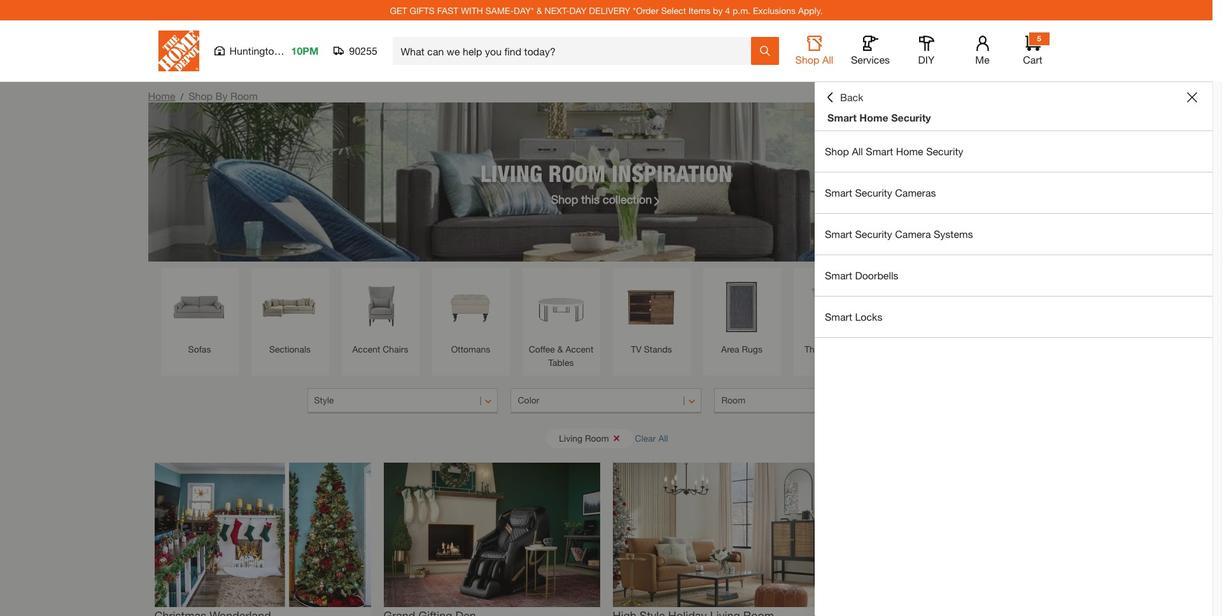 Task type: describe. For each thing, give the bounding box(es) containing it.
shop all button
[[794, 36, 835, 66]]

this
[[581, 192, 600, 206]]

services button
[[850, 36, 891, 66]]

area rugs link
[[709, 274, 774, 356]]

day
[[569, 5, 587, 16]]

0 horizontal spatial home
[[148, 90, 175, 102]]

inspiration
[[612, 159, 732, 187]]

doorbells
[[855, 269, 899, 281]]

me
[[975, 53, 990, 66]]

get
[[390, 5, 407, 16]]

coffee & accent tables link
[[529, 274, 594, 369]]

smart security cameras link
[[815, 173, 1213, 213]]

smart for smart doorbells
[[825, 269, 852, 281]]

smart for smart security cameras
[[825, 187, 852, 199]]

area rugs image
[[709, 274, 774, 339]]

tv stands link
[[619, 274, 684, 356]]

0 vertical spatial &
[[537, 5, 542, 16]]

huntington
[[229, 45, 280, 57]]

1 stretchy image image from the left
[[154, 463, 371, 607]]

sectionals
[[269, 344, 311, 355]]

coffee & accent tables image
[[529, 274, 594, 339]]

10pm
[[291, 45, 319, 57]]

menu containing shop all smart home security
[[815, 131, 1213, 338]]

90255 button
[[334, 45, 378, 57]]

shop all
[[795, 53, 834, 66]]

room up "this"
[[548, 159, 606, 187]]

1 accent from the left
[[352, 344, 380, 355]]

/
[[180, 91, 183, 102]]

security up cameras
[[926, 145, 963, 157]]

huntington park
[[229, 45, 303, 57]]

chairs
[[383, 344, 408, 355]]

camera
[[895, 228, 931, 240]]

clear
[[635, 433, 656, 443]]

living room button
[[546, 429, 633, 448]]

90255
[[349, 45, 377, 57]]

cart 5
[[1023, 34, 1043, 66]]

living for living room inspiration
[[480, 159, 542, 187]]

sofas link
[[167, 274, 232, 356]]

throw
[[805, 344, 829, 355]]

throw pillows
[[805, 344, 860, 355]]

security left 'camera' at the right top
[[855, 228, 892, 240]]

rugs
[[742, 344, 763, 355]]

pillows
[[832, 344, 860, 355]]

shop all smart home security link
[[815, 131, 1213, 172]]

5
[[1037, 34, 1041, 43]]

sofas
[[188, 344, 211, 355]]

smart security camera systems link
[[815, 214, 1213, 255]]

services
[[851, 53, 890, 66]]

security up the shop all smart home security
[[891, 111, 931, 123]]

smart doorbells
[[825, 269, 899, 281]]

by
[[713, 5, 723, 16]]

sectionals image
[[257, 274, 322, 339]]

me button
[[962, 36, 1003, 66]]

smart for smart security camera systems
[[825, 228, 852, 240]]

smart for smart home security
[[828, 111, 857, 123]]

back button
[[825, 91, 863, 104]]

ottomans link
[[438, 274, 503, 356]]

tv stands
[[631, 344, 672, 355]]

shop for shop all smart home security
[[825, 145, 849, 157]]

all for shop all
[[822, 53, 834, 66]]

day*
[[514, 5, 534, 16]]

clear all button
[[635, 427, 668, 450]]

area
[[721, 344, 739, 355]]

smart inside shop all smart home security link
[[866, 145, 893, 157]]

items
[[689, 5, 711, 16]]

tables
[[548, 357, 574, 368]]

with
[[461, 5, 483, 16]]

drawer close image
[[1187, 92, 1197, 102]]

home inside menu
[[896, 145, 923, 157]]

ottomans image
[[438, 274, 503, 339]]

tv
[[631, 344, 642, 355]]

shop this collection link
[[551, 191, 662, 208]]

living for living room
[[559, 433, 583, 443]]

2 stretchy image image from the left
[[384, 463, 600, 607]]



Task type: vqa. For each thing, say whether or not it's contained in the screenshot.
Color/Finish
no



Task type: locate. For each thing, give the bounding box(es) containing it.
all
[[822, 53, 834, 66], [852, 145, 863, 157], [658, 433, 668, 443]]

0 vertical spatial home
[[148, 90, 175, 102]]

delivery
[[589, 5, 630, 16]]

systems
[[934, 228, 973, 240]]

fast
[[437, 5, 458, 16]]

cart
[[1023, 53, 1043, 66]]

living
[[480, 159, 542, 187], [559, 433, 583, 443]]

color button
[[511, 388, 702, 414]]

coffee & accent tables
[[529, 344, 593, 368]]

smart inside smart doorbells link
[[825, 269, 852, 281]]

home link
[[148, 90, 175, 102]]

diy
[[918, 53, 935, 66]]

shop inside button
[[795, 53, 820, 66]]

menu
[[815, 131, 1213, 338]]

2 vertical spatial home
[[896, 145, 923, 157]]

home up cameras
[[896, 145, 923, 157]]

1 vertical spatial all
[[852, 145, 863, 157]]

shop for shop this collection
[[551, 192, 578, 206]]

all down smart home security
[[852, 145, 863, 157]]

home left /
[[148, 90, 175, 102]]

2 accent from the left
[[566, 344, 593, 355]]

smart home security
[[828, 111, 931, 123]]

shop right /
[[189, 90, 213, 102]]

smart doorbells link
[[815, 255, 1213, 296]]

room right by
[[230, 90, 258, 102]]

get gifts fast with same-day* & next-day delivery *order select items by 4 p.m. exclusions apply.
[[390, 5, 823, 16]]

0 horizontal spatial all
[[658, 433, 668, 443]]

living room inspiration
[[480, 159, 732, 187]]

color
[[518, 395, 539, 405]]

1 horizontal spatial stretchy image image
[[384, 463, 600, 607]]

locks
[[855, 311, 883, 323]]

apply.
[[798, 5, 823, 16]]

home / shop by room
[[148, 90, 258, 102]]

&
[[537, 5, 542, 16], [557, 344, 563, 355]]

accent chairs
[[352, 344, 408, 355]]

accent inside coffee & accent tables
[[566, 344, 593, 355]]

tv stands image
[[619, 274, 684, 339]]

shop down apply.
[[795, 53, 820, 66]]

room button
[[715, 388, 905, 414]]

shop all smart home security
[[825, 145, 963, 157]]

sofas image
[[167, 274, 232, 339]]

sectionals link
[[257, 274, 322, 356]]

area rugs
[[721, 344, 763, 355]]

2 horizontal spatial home
[[896, 145, 923, 157]]

0 vertical spatial living
[[480, 159, 542, 187]]

accent chairs link
[[348, 274, 413, 356]]

cameras
[[895, 187, 936, 199]]

security
[[891, 111, 931, 123], [926, 145, 963, 157], [855, 187, 892, 199], [855, 228, 892, 240]]

smart locks link
[[815, 297, 1213, 337]]

0 horizontal spatial living
[[480, 159, 542, 187]]

next-
[[545, 5, 569, 16]]

shop this collection
[[551, 192, 652, 206]]

0 horizontal spatial &
[[537, 5, 542, 16]]

& inside coffee & accent tables
[[557, 344, 563, 355]]

smart security cameras
[[825, 187, 936, 199]]

all for shop all smart home security
[[852, 145, 863, 157]]

shop for shop all
[[795, 53, 820, 66]]

home down back
[[860, 111, 888, 123]]

shop left "this"
[[551, 192, 578, 206]]

stands
[[644, 344, 672, 355]]

shop down smart home security
[[825, 145, 849, 157]]

living inside living room button
[[559, 433, 583, 443]]

1 vertical spatial &
[[557, 344, 563, 355]]

2 horizontal spatial stretchy image image
[[613, 463, 829, 607]]

1 horizontal spatial home
[[860, 111, 888, 123]]

all up back button
[[822, 53, 834, 66]]

accent up tables
[[566, 344, 593, 355]]

& up tables
[[557, 344, 563, 355]]

throw pillows link
[[800, 274, 865, 356]]

home
[[148, 90, 175, 102], [860, 111, 888, 123], [896, 145, 923, 157]]

1 vertical spatial home
[[860, 111, 888, 123]]

& right day* at top
[[537, 5, 542, 16]]

0 horizontal spatial stretchy image image
[[154, 463, 371, 607]]

1 vertical spatial living
[[559, 433, 583, 443]]

smart inside smart security cameras link
[[825, 187, 852, 199]]

stretchy image image
[[154, 463, 371, 607], [384, 463, 600, 607], [613, 463, 829, 607]]

the home depot logo image
[[158, 31, 199, 71]]

accent left chairs in the left bottom of the page
[[352, 344, 380, 355]]

1 horizontal spatial accent
[[566, 344, 593, 355]]

What can we help you find today? search field
[[401, 38, 750, 64]]

all for clear all
[[658, 433, 668, 443]]

*order
[[633, 5, 659, 16]]

1 horizontal spatial &
[[557, 344, 563, 355]]

smart inside smart locks link
[[825, 311, 852, 323]]

p.m.
[[733, 5, 751, 16]]

same-
[[486, 5, 514, 16]]

back
[[840, 91, 863, 103]]

park
[[283, 45, 303, 57]]

accent
[[352, 344, 380, 355], [566, 344, 593, 355]]

clear all
[[635, 433, 668, 443]]

smart security camera systems
[[825, 228, 973, 240]]

all right 'clear'
[[658, 433, 668, 443]]

room down color button
[[585, 433, 609, 443]]

smart
[[828, 111, 857, 123], [866, 145, 893, 157], [825, 187, 852, 199], [825, 228, 852, 240], [825, 269, 852, 281], [825, 311, 852, 323]]

2 horizontal spatial all
[[852, 145, 863, 157]]

gifts
[[410, 5, 435, 16]]

ottomans
[[451, 344, 490, 355]]

1 horizontal spatial living
[[559, 433, 583, 443]]

curtains & drapes image
[[981, 274, 1046, 339]]

1 horizontal spatial all
[[822, 53, 834, 66]]

accent chairs image
[[348, 274, 413, 339]]

exclusions
[[753, 5, 796, 16]]

room
[[230, 90, 258, 102], [548, 159, 606, 187], [722, 395, 745, 405], [585, 433, 609, 443]]

throw blankets image
[[890, 274, 955, 339]]

0 horizontal spatial accent
[[352, 344, 380, 355]]

0 vertical spatial all
[[822, 53, 834, 66]]

security left cameras
[[855, 187, 892, 199]]

throw pillows image
[[800, 274, 865, 339]]

4
[[725, 5, 730, 16]]

feedback link image
[[1205, 215, 1222, 284]]

collection
[[603, 192, 652, 206]]

by
[[215, 90, 228, 102]]

select
[[661, 5, 686, 16]]

3 stretchy image image from the left
[[613, 463, 829, 607]]

diy button
[[906, 36, 947, 66]]

smart inside smart security camera systems link
[[825, 228, 852, 240]]

2 vertical spatial all
[[658, 433, 668, 443]]

smart for smart locks
[[825, 311, 852, 323]]

coffee
[[529, 344, 555, 355]]

style
[[314, 395, 334, 405]]

living room
[[559, 433, 609, 443]]

style button
[[307, 388, 498, 414]]

shop
[[795, 53, 820, 66], [189, 90, 213, 102], [825, 145, 849, 157], [551, 192, 578, 206]]

room down area
[[722, 395, 745, 405]]

smart locks
[[825, 311, 883, 323]]



